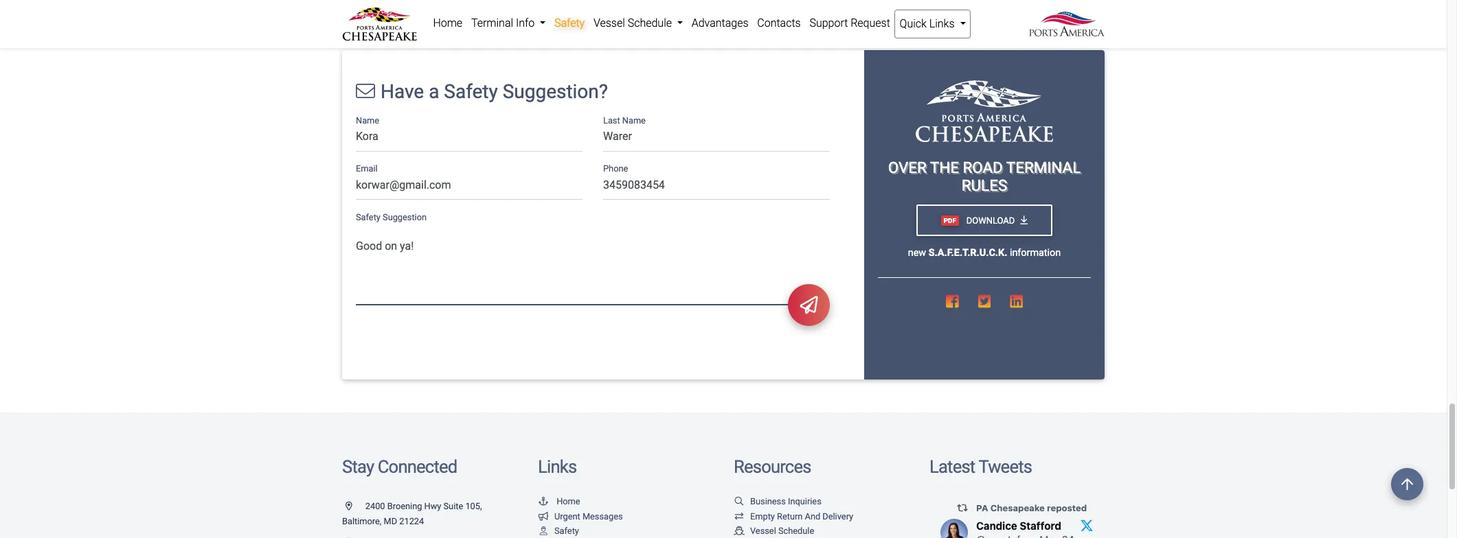 Task type: vqa. For each thing, say whether or not it's contained in the screenshot.
S.A.F.E.T.R.U.C.K. at top
yes



Task type: locate. For each thing, give the bounding box(es) containing it.
safety right info
[[555, 16, 585, 30]]

twitter square image
[[979, 295, 991, 310]]

home link
[[429, 10, 467, 37], [538, 497, 581, 507]]

0 vertical spatial vessel schedule link
[[589, 10, 688, 37]]

stay connected
[[342, 457, 457, 478]]

21224
[[400, 517, 424, 527]]

safety link right info
[[550, 10, 589, 37]]

1 vertical spatial vessel schedule
[[751, 527, 815, 537]]

support request
[[810, 16, 891, 30]]

safety link down "urgent" at the left of the page
[[538, 527, 579, 537]]

md
[[384, 517, 397, 527]]

connected
[[378, 457, 457, 478]]

suite
[[444, 502, 463, 512]]

email
[[356, 164, 378, 174]]

vessel schedule link
[[589, 10, 688, 37], [734, 527, 815, 537]]

schedule
[[628, 16, 672, 30], [779, 527, 815, 537]]

inquiries
[[788, 497, 822, 507]]

home link for urgent messages link
[[538, 497, 581, 507]]

hwy
[[424, 502, 442, 512]]

contacts
[[758, 16, 801, 30]]

1 horizontal spatial vessel schedule link
[[734, 527, 815, 537]]

arrow to bottom image
[[1021, 216, 1028, 225]]

1 horizontal spatial home link
[[538, 497, 581, 507]]

information
[[1010, 248, 1062, 259]]

1 vertical spatial home
[[557, 497, 581, 507]]

1 vertical spatial schedule
[[779, 527, 815, 537]]

2 name from the left
[[623, 115, 646, 126]]

home up "urgent" at the left of the page
[[557, 497, 581, 507]]

name up email at the top
[[356, 115, 380, 126]]

1 horizontal spatial home
[[557, 497, 581, 507]]

seagirt terminal image
[[916, 80, 1054, 142]]

home link for 'terminal info' link in the left top of the page
[[429, 10, 467, 37]]

0 vertical spatial safety link
[[550, 10, 589, 37]]

0 vertical spatial schedule
[[628, 16, 672, 30]]

delivery
[[823, 512, 854, 522]]

business inquiries
[[751, 497, 822, 507]]

links right quick
[[930, 17, 955, 30]]

0 horizontal spatial name
[[356, 115, 380, 126]]

1 vertical spatial home link
[[538, 497, 581, 507]]

links up anchor image
[[538, 457, 577, 478]]

over the road terminal rules
[[889, 159, 1081, 195]]

bullhorn image
[[538, 513, 549, 522]]

suggestion?
[[503, 80, 608, 103]]

0 vertical spatial vessel
[[594, 16, 625, 30]]

name right the last
[[623, 115, 646, 126]]

105,
[[466, 502, 482, 512]]

suggestion
[[383, 212, 427, 223]]

0 horizontal spatial links
[[538, 457, 577, 478]]

name
[[356, 115, 380, 126], [623, 115, 646, 126]]

empty return and delivery link
[[734, 512, 854, 522]]

quick links link
[[895, 10, 971, 38]]

1 horizontal spatial links
[[930, 17, 955, 30]]

home left terminal
[[433, 16, 463, 30]]

0 horizontal spatial vessel schedule link
[[589, 10, 688, 37]]

vessel schedule
[[594, 16, 675, 30], [751, 527, 815, 537]]

home
[[433, 16, 463, 30], [557, 497, 581, 507]]

last name
[[604, 115, 646, 126]]

1 horizontal spatial name
[[623, 115, 646, 126]]

links
[[930, 17, 955, 30], [538, 457, 577, 478]]

broening
[[387, 502, 422, 512]]

home link up "urgent" at the left of the page
[[538, 497, 581, 507]]

urgent
[[555, 512, 581, 522]]

have a safety suggestion?
[[381, 80, 608, 103]]

urgent messages
[[555, 512, 623, 522]]

ship image
[[734, 528, 745, 537]]

0 horizontal spatial home link
[[429, 10, 467, 37]]

1 horizontal spatial vessel
[[751, 527, 777, 537]]

terminal info
[[471, 16, 538, 30]]

0 vertical spatial home link
[[429, 10, 467, 37]]

Phone text field
[[604, 174, 830, 200]]

and
[[805, 512, 821, 522]]

0 horizontal spatial vessel schedule
[[594, 16, 675, 30]]

2400
[[366, 502, 385, 512]]

0 horizontal spatial schedule
[[628, 16, 672, 30]]

return
[[778, 512, 803, 522]]

terminal info link
[[467, 10, 550, 37]]

1 vertical spatial safety link
[[538, 527, 579, 537]]

the
[[931, 159, 960, 176]]

1 vertical spatial links
[[538, 457, 577, 478]]

0 vertical spatial home
[[433, 16, 463, 30]]

1 vertical spatial vessel
[[751, 527, 777, 537]]

0 horizontal spatial home
[[433, 16, 463, 30]]

safety down "urgent" at the left of the page
[[555, 527, 579, 537]]

over
[[889, 159, 927, 176]]

Last Name text field
[[604, 125, 830, 152]]

search image
[[734, 498, 745, 507]]

support
[[810, 16, 848, 30]]

phone
[[604, 164, 628, 174]]

tweets
[[979, 457, 1033, 478]]

vessel
[[594, 16, 625, 30], [751, 527, 777, 537]]

stay
[[342, 457, 374, 478]]

safety link
[[550, 10, 589, 37], [538, 527, 579, 537]]

home link left terminal
[[429, 10, 467, 37]]

empty
[[751, 512, 775, 522]]

quick
[[900, 17, 927, 30]]

safety
[[555, 16, 585, 30], [444, 80, 498, 103], [356, 212, 381, 223], [555, 527, 579, 537]]

0 horizontal spatial vessel
[[594, 16, 625, 30]]

Safety Suggestion text field
[[356, 222, 830, 305]]

1 vertical spatial vessel schedule link
[[734, 527, 815, 537]]

have
[[381, 80, 424, 103]]

0 vertical spatial vessel schedule
[[594, 16, 675, 30]]

advantages
[[692, 16, 749, 30]]

0 vertical spatial links
[[930, 17, 955, 30]]



Task type: describe. For each thing, give the bounding box(es) containing it.
user hard hat image
[[538, 528, 549, 537]]

safety link for 'terminal info' link in the left top of the page
[[550, 10, 589, 37]]

road
[[963, 159, 1003, 176]]

safety right a
[[444, 80, 498, 103]]

last
[[604, 115, 620, 126]]

empty return and delivery
[[751, 512, 854, 522]]

facebook square image
[[947, 295, 959, 310]]

quick links
[[900, 17, 958, 30]]

resources
[[734, 457, 812, 478]]

support request link
[[806, 10, 895, 37]]

1 horizontal spatial vessel schedule
[[751, 527, 815, 537]]

Name text field
[[356, 125, 583, 152]]

linkedin image
[[1011, 295, 1024, 310]]

safety suggestion
[[356, 212, 427, 223]]

new
[[909, 248, 927, 259]]

safety link for urgent messages link
[[538, 527, 579, 537]]

a
[[429, 80, 440, 103]]

latest
[[930, 457, 976, 478]]

contacts link
[[753, 10, 806, 37]]

messages
[[583, 512, 623, 522]]

terminal
[[1007, 159, 1081, 176]]

new s.a.f.e.t.r.u.c.k. information
[[909, 248, 1062, 259]]

baltimore,
[[342, 517, 382, 527]]

s.a.f.e.t.r.u.c.k.
[[929, 248, 1008, 259]]

urgent messages link
[[538, 512, 623, 522]]

rules
[[962, 177, 1008, 195]]

latest tweets
[[930, 457, 1033, 478]]

go to top image
[[1392, 469, 1424, 501]]

2400 broening hwy suite 105, baltimore, md 21224
[[342, 502, 482, 527]]

safety left suggestion
[[356, 212, 381, 223]]

safety inside safety link
[[555, 16, 585, 30]]

info
[[516, 16, 535, 30]]

map marker alt image
[[346, 503, 363, 512]]

request
[[851, 16, 891, 30]]

Email text field
[[356, 174, 583, 200]]

1 horizontal spatial schedule
[[779, 527, 815, 537]]

1 name from the left
[[356, 115, 380, 126]]

business
[[751, 497, 786, 507]]

download
[[965, 216, 1015, 226]]

pdf
[[944, 217, 957, 224]]

terminal
[[471, 16, 514, 30]]

anchor image
[[538, 498, 549, 507]]

advantages link
[[688, 10, 753, 37]]

business inquiries link
[[734, 497, 822, 507]]

2400 broening hwy suite 105, baltimore, md 21224 link
[[342, 502, 482, 527]]

exchange image
[[734, 513, 745, 522]]



